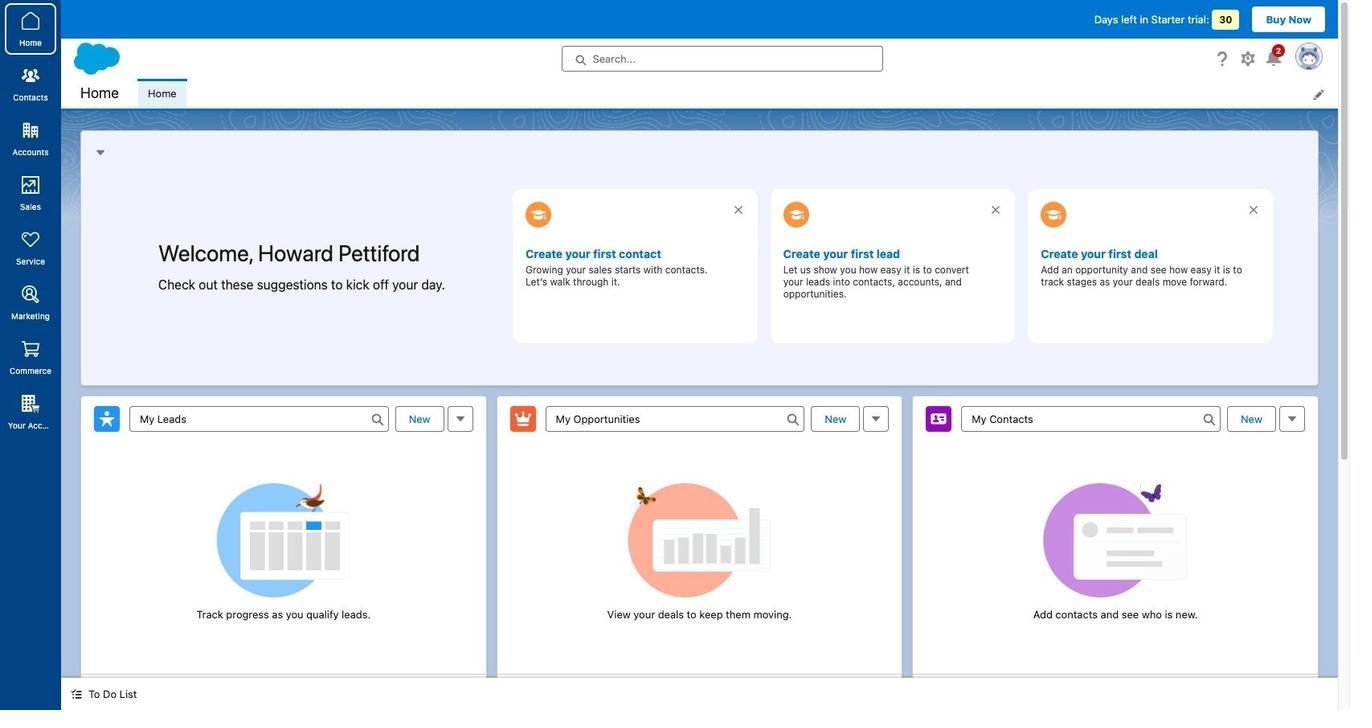 Task type: vqa. For each thing, say whether or not it's contained in the screenshot.
1st Select an Option text box from the right
yes



Task type: describe. For each thing, give the bounding box(es) containing it.
2 select an option text field from the left
[[962, 406, 1222, 431]]

Select an Option text field
[[129, 406, 389, 431]]

1 select an option text field from the left
[[546, 406, 805, 431]]



Task type: locate. For each thing, give the bounding box(es) containing it.
text default image
[[71, 689, 82, 700]]

0 horizontal spatial select an option text field
[[546, 406, 805, 431]]

Select an Option text field
[[546, 406, 805, 431], [962, 406, 1222, 431]]

list
[[138, 79, 1339, 109]]

1 horizontal spatial select an option text field
[[962, 406, 1222, 431]]



